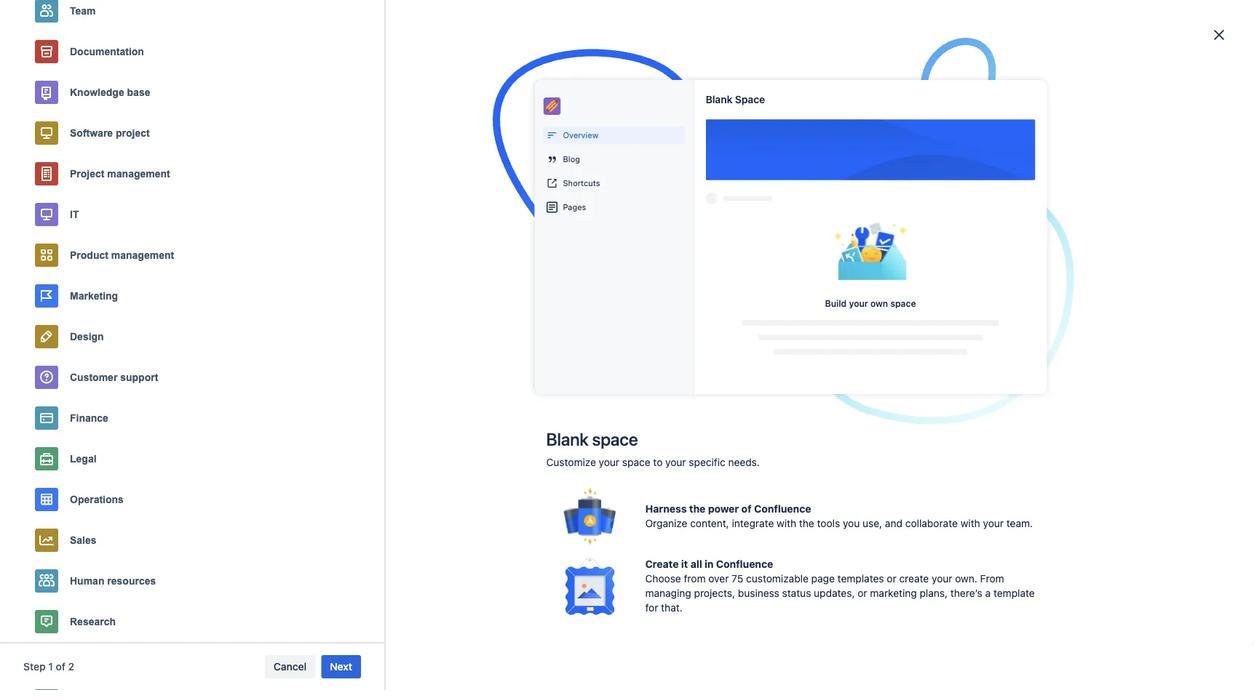 Task type: describe. For each thing, give the bounding box(es) containing it.
on inside the properties in the pdf stylesheet or html in the header/footer/title in space or site settings. if your content has these customizations or your admin has enabled ip allowlisting, confluence will export using an older version of the feature. watch our progress on
[[618, 199, 630, 211]]

business
[[738, 588, 780, 600]]

all content link
[[6, 82, 169, 108]]

the inside 'space' element
[[59, 635, 75, 647]]

customizable
[[746, 573, 809, 585]]

upgrade button
[[12, 657, 93, 679]]

space up harness
[[622, 457, 651, 469]]

left
[[845, 170, 869, 182]]

or up marketing
[[887, 573, 897, 585]]

allowlisting,
[[901, 185, 956, 197]]

or up the future
[[762, 185, 772, 197]]

your left specific
[[665, 457, 686, 469]]

version inside the properties in the pdf stylesheet or html in the header/footer/title in space or site settings. if your content has these customizations or your admin has enabled ip allowlisting, confluence will export using an older version of the feature. watch our progress on
[[417, 199, 451, 211]]

pages
[[563, 202, 586, 212]]

feel.
[[431, 598, 451, 610]]

export inside the properties in the pdf stylesheet or html in the header/footer/title in space or site settings. if your content has these customizations or your admin has enabled ip allowlisting, confluence will export using an older version of the feature. watch our progress on
[[315, 199, 346, 211]]

product management button
[[23, 235, 361, 276]]

export features to see future updates.
[[633, 199, 811, 211]]

next button
[[321, 656, 361, 679]]

legal button
[[23, 439, 361, 480]]

footer.
[[375, 495, 406, 507]]

pdf export link
[[376, 86, 441, 110]]

start for header.
[[300, 391, 322, 403]]

legal
[[70, 454, 97, 465]]

shortcuts button
[[6, 199, 169, 226]]

create a page image
[[149, 258, 166, 275]]

space inside the properties in the pdf stylesheet or html in the header/footer/title in space or site settings. if your content has these customizations or your admin has enabled ip allowlisting, confluence will export using an older version of the feature. watch our progress on
[[462, 185, 491, 197]]

our
[[241, 170, 258, 182]]

your inside harness the power of confluence organize content, integrate with the tools you use, and collaborate with your team.
[[983, 518, 1004, 530]]

blank space dialog
[[0, 0, 1254, 691]]

stylesheet
[[241, 185, 289, 197]]

start for title
[[300, 288, 322, 300]]

html inside the properties in the pdf stylesheet or html in the header/footer/title in space or site settings. if your content has these customizations or your admin has enabled ip allowlisting, confluence will export using an older version of the feature. watch our progress on
[[305, 185, 333, 197]]

next
[[330, 661, 352, 673]]

finance button
[[23, 398, 361, 439]]

space up customize
[[592, 430, 638, 450]]

all
[[691, 559, 702, 571]]

build
[[825, 298, 847, 309]]

click for click edit to start applying a footer.
[[241, 495, 264, 507]]

step
[[23, 661, 46, 673]]

your down right,
[[775, 185, 795, 197]]

or up feature.
[[493, 185, 503, 197]]

using
[[348, 199, 374, 211]]

page
[[812, 573, 835, 585]]

you're
[[12, 635, 42, 647]]

product management
[[70, 250, 174, 261]]

if
[[569, 185, 575, 197]]

all content
[[35, 88, 85, 100]]

create it all in confluence choose from over 75 customizable page templates or create your own. from managing projects, business status updates, or marketing plans, there's a template for that.
[[645, 559, 1035, 614]]

customer
[[70, 372, 117, 383]]

sales
[[70, 535, 97, 546]]

gary orlando link
[[6, 48, 169, 77]]

gary orlando
[[35, 56, 100, 68]]

settings.
[[525, 185, 566, 197]]

look
[[388, 598, 408, 610]]

harness the power of confluence organize content, integrate with the tools you use, and collaborate with your team.
[[645, 503, 1033, 530]]

1 has from the left
[[640, 185, 657, 197]]

knowledge
[[70, 87, 124, 98]]

right,
[[771, 170, 808, 182]]

support inside our newest version of the export feature improves export rendering but does not support @page tags with @top-right, @top-left etc.
[[622, 170, 659, 182]]

export inside 'link'
[[404, 91, 435, 103]]

pdf inside the properties in the pdf stylesheet or html in the header/footer/title in space or site settings. if your content has these customizations or your admin has enabled ip allowlisting, confluence will export using an older version of the feature. watch our progress on
[[983, 170, 1002, 182]]

close image
[[1211, 26, 1228, 44]]

start for look
[[300, 598, 322, 610]]

your left own
[[849, 298, 868, 309]]

gary
[[35, 56, 58, 68]]

operations button
[[23, 480, 361, 521]]

your inside the create it all in confluence choose from over 75 customizable page templates or create your own. from managing projects, business status updates, or marketing plans, there's a template for that.
[[932, 573, 953, 585]]

of inside harness the power of confluence organize content, integrate with the tools you use, and collaborate with your team.
[[742, 503, 752, 515]]

blogs
[[35, 115, 61, 127]]

templates
[[838, 573, 884, 585]]

applying for footer.
[[324, 495, 364, 507]]

team button
[[23, 0, 361, 31]]

header.
[[375, 391, 410, 403]]

future
[[739, 199, 767, 211]]

it
[[681, 559, 688, 571]]

all
[[35, 88, 47, 100]]

updates.
[[770, 199, 811, 211]]

our newest version of the export feature improves export rendering but does not support @page tags with @top-right, @top-left etc.
[[241, 170, 900, 182]]

customise
[[244, 125, 292, 137]]

page.
[[396, 288, 422, 300]]

pdf export
[[382, 91, 435, 103]]

export features to see future updates. link
[[633, 199, 811, 211]]

organize
[[645, 518, 688, 530]]

header/footer/title
[[365, 185, 449, 197]]

started
[[90, 286, 123, 298]]

space inside 'dialog'
[[735, 93, 765, 105]]

design
[[70, 331, 104, 343]]

applying for header.
[[324, 391, 364, 403]]

click edit to start applying a header.
[[241, 391, 410, 403]]

over
[[709, 573, 729, 585]]

confluence inside the create it all in confluence choose from over 75 customizable page templates or create your own. from managing projects, business status updates, or marketing plans, there's a template for that.
[[716, 559, 773, 571]]

there's
[[951, 588, 983, 600]]

start for footer.
[[300, 495, 322, 507]]

cancel button
[[265, 656, 315, 679]]

click for click edit to start applying a title page.
[[241, 288, 264, 300]]

to for click edit to start changing the look and feel.
[[288, 598, 297, 610]]

click edit to start changing the look and feel.
[[241, 598, 451, 610]]

pdf left by
[[575, 125, 595, 137]]

space settings link
[[6, 160, 169, 186]]

choose
[[645, 573, 681, 585]]

design button
[[23, 317, 361, 357]]

content inside 'space' element
[[49, 88, 85, 100]]

management for project management
[[107, 168, 170, 179]]

these
[[659, 185, 686, 197]]

project management
[[70, 168, 170, 179]]

you
[[843, 518, 860, 530]]

to for click edit to start applying a title page.
[[288, 288, 297, 300]]

own.
[[955, 573, 978, 585]]

of right 1
[[56, 661, 66, 673]]

updates,
[[814, 588, 855, 600]]

ip
[[889, 185, 898, 197]]

confluence inside 'space' element
[[137, 286, 191, 298]]

from
[[684, 573, 706, 585]]

edit for click edit to start changing the look and feel.
[[267, 598, 285, 610]]

etc.
[[876, 170, 900, 182]]

content inside the properties in the pdf stylesheet or html in the header/footer/title in space or site settings. if your content has these customizations or your admin has enabled ip allowlisting, confluence will export using an older version of the feature. watch our progress on
[[601, 185, 637, 197]]

headers
[[362, 125, 400, 137]]

premium image
[[21, 662, 33, 673]]

you
[[204, 125, 221, 137]]

edit for click edit to start applying a footer.
[[267, 495, 285, 507]]

step 1 of 2
[[23, 661, 74, 673]]

to for click edit to start applying a header.
[[288, 391, 297, 403]]

to inside blank space customize your space to your specific needs.
[[653, 457, 663, 469]]

in inside the create it all in confluence choose from over 75 customizable page templates or create your own. from managing projects, business status updates, or marketing plans, there's a template for that.
[[705, 559, 714, 571]]

global element
[[9, 0, 975, 40]]

knowledge base button
[[23, 72, 361, 113]]

managing
[[645, 588, 691, 600]]



Task type: vqa. For each thing, say whether or not it's contained in the screenshot.
middle and
yes



Task type: locate. For each thing, give the bounding box(es) containing it.
export down these
[[633, 199, 663, 211]]

with
[[718, 170, 738, 182], [777, 518, 797, 530], [961, 518, 980, 530]]

blank inside blank space customize your space to your specific needs.
[[546, 430, 589, 450]]

this left space's
[[471, 125, 489, 137]]

create a blog image
[[149, 111, 166, 129]]

upgrade
[[42, 661, 84, 673]]

a left header.
[[367, 391, 373, 403]]

knowledge base
[[70, 87, 150, 98]]

calendars
[[35, 141, 82, 153]]

sales button
[[23, 521, 361, 561]]

0 vertical spatial version
[[297, 170, 331, 182]]

cancel
[[274, 661, 307, 673]]

the
[[295, 125, 310, 137], [646, 125, 662, 137], [346, 170, 362, 182], [965, 170, 980, 182], [347, 185, 362, 197], [466, 199, 482, 211], [689, 503, 706, 515], [799, 518, 814, 530], [370, 598, 386, 610], [59, 635, 75, 647]]

1 horizontal spatial shortcuts
[[563, 178, 600, 188]]

html left below.
[[664, 125, 693, 137]]

on right you're
[[44, 635, 56, 647]]

overview
[[563, 130, 599, 140]]

a for title
[[367, 288, 373, 300]]

for
[[645, 602, 658, 614]]

1
[[48, 661, 53, 673]]

shortcuts
[[563, 178, 600, 188], [35, 208, 85, 217]]

a left footer.
[[367, 495, 373, 507]]

and inside harness the power of confluence organize content, integrate with the tools you use, and collaborate with your team.
[[885, 518, 903, 530]]

0 horizontal spatial content
[[49, 88, 85, 100]]

a for footer.
[[367, 495, 373, 507]]

tools
[[817, 518, 840, 530]]

applying left footer.
[[324, 495, 364, 507]]

0 vertical spatial and
[[403, 125, 420, 137]]

of right the footers
[[459, 125, 469, 137]]

1 edit from the top
[[267, 288, 285, 300]]

0 horizontal spatial has
[[640, 185, 657, 197]]

click edit to start applying a title page.
[[241, 288, 422, 300]]

@page
[[662, 170, 692, 182]]

in right all
[[705, 559, 714, 571]]

in down improves
[[451, 185, 460, 197]]

1 horizontal spatial on
[[618, 199, 630, 211]]

confluence up integrate
[[754, 503, 811, 515]]

pdf up right,
[[805, 125, 824, 137]]

your
[[578, 185, 598, 197], [775, 185, 795, 197], [849, 298, 868, 309], [599, 457, 620, 469], [665, 457, 686, 469], [983, 518, 1004, 530], [932, 573, 953, 585]]

0 vertical spatial on
[[618, 199, 630, 211]]

1 horizontal spatial version
[[417, 199, 451, 211]]

2 vertical spatial applying
[[324, 495, 364, 507]]

research button
[[23, 602, 361, 643]]

1 horizontal spatial @top-
[[814, 170, 845, 182]]

3 edit from the top
[[267, 495, 285, 507]]

space element
[[0, 41, 191, 691]]

in inside getting started in confluence link
[[126, 286, 134, 298]]

1 vertical spatial management
[[111, 250, 174, 261]]

and for footers
[[403, 125, 420, 137]]

0 horizontal spatial @top-
[[741, 170, 771, 182]]

site
[[506, 185, 523, 197]]

export up site on the top of page
[[479, 170, 509, 182]]

applying
[[324, 288, 364, 300], [324, 391, 364, 403], [324, 495, 364, 507]]

below.
[[695, 125, 725, 137]]

support right 'customer'
[[120, 372, 158, 383]]

that.
[[661, 602, 683, 614]]

has left these
[[640, 185, 657, 197]]

you can customise the title page, headers and footers of this space's exported pdf by editing the html below. export space to pdf
[[204, 125, 824, 137]]

confluence down stylesheet
[[241, 199, 295, 211]]

customize
[[546, 457, 596, 469]]

title left page, at the left
[[313, 125, 330, 137]]

footers
[[423, 125, 456, 137]]

1 vertical spatial on
[[44, 635, 56, 647]]

export up the footers
[[404, 91, 435, 103]]

click for click edit to start changing the look and feel.
[[241, 598, 264, 610]]

content down not
[[601, 185, 637, 197]]

on inside 'space' element
[[44, 635, 56, 647]]

edit for click edit to start applying a header.
[[267, 391, 285, 403]]

blank for space
[[546, 430, 589, 450]]

space settings
[[35, 167, 105, 179]]

0 vertical spatial blank
[[706, 93, 733, 105]]

group
[[242, 190, 460, 258]]

1 vertical spatial html
[[305, 185, 333, 197]]

to for export features to see future updates.
[[707, 199, 717, 211]]

1 vertical spatial blank
[[546, 430, 589, 450]]

title left page.
[[375, 288, 393, 300]]

space
[[762, 125, 790, 137], [462, 185, 491, 197], [106, 227, 134, 239], [891, 298, 916, 309], [592, 430, 638, 450], [622, 457, 651, 469]]

of
[[459, 125, 469, 137], [334, 170, 344, 182], [454, 199, 464, 211], [742, 503, 752, 515], [56, 661, 66, 673]]

space up export
[[735, 93, 765, 105]]

a down from
[[985, 588, 991, 600]]

confluence image
[[38, 11, 124, 29], [38, 11, 124, 29]]

team.
[[1007, 518, 1033, 530]]

1 horizontal spatial has
[[829, 185, 846, 197]]

0 horizontal spatial blank
[[546, 430, 589, 450]]

2 applying from the top
[[324, 391, 364, 403]]

1 horizontal spatial this
[[471, 125, 489, 137]]

with up customizations on the right top
[[718, 170, 738, 182]]

and right use,
[[885, 518, 903, 530]]

content right all
[[49, 88, 85, 100]]

of inside our newest version of the export feature improves export rendering but does not support @page tags with @top-right, @top-left etc.
[[334, 170, 344, 182]]

confluence inside the properties in the pdf stylesheet or html in the header/footer/title in space or site settings. if your content has these customizations or your admin has enabled ip allowlisting, confluence will export using an older version of the feature. watch our progress on
[[241, 199, 295, 211]]

confluence down create a page icon
[[137, 286, 191, 298]]

with right collaborate
[[961, 518, 980, 530]]

to
[[793, 125, 802, 137], [707, 199, 717, 211], [288, 288, 297, 300], [288, 391, 297, 403], [653, 457, 663, 469], [288, 495, 297, 507], [288, 598, 297, 610]]

0 horizontal spatial shortcuts
[[35, 208, 85, 217]]

in down the starred element
[[336, 185, 344, 197]]

1 vertical spatial and
[[885, 518, 903, 530]]

3 applying from the top
[[324, 495, 364, 507]]

0 horizontal spatial space
[[35, 167, 64, 179]]

Search field
[[978, 8, 1123, 32]]

1 horizontal spatial content
[[601, 185, 637, 197]]

1 horizontal spatial space
[[735, 93, 765, 105]]

project
[[70, 168, 104, 179]]

1 start from the top
[[300, 288, 322, 300]]

feature
[[397, 170, 431, 182]]

of down page, at the left
[[334, 170, 344, 182]]

version down header/footer/title
[[417, 199, 451, 211]]

blank for space
[[706, 93, 733, 105]]

blank space
[[706, 93, 765, 105]]

1 click from the top
[[241, 288, 264, 300]]

blank up customize
[[546, 430, 589, 450]]

has
[[640, 185, 657, 197], [829, 185, 846, 197]]

operations
[[70, 494, 124, 506]]

changing
[[324, 598, 368, 610]]

blank
[[706, 93, 733, 105], [546, 430, 589, 450]]

click
[[241, 288, 264, 300], [241, 391, 264, 403], [241, 495, 264, 507], [241, 598, 264, 610]]

0 vertical spatial this
[[471, 125, 489, 137]]

shortcuts inside blank space 'dialog'
[[563, 178, 600, 188]]

by
[[597, 125, 609, 137]]

the inside our newest version of the export feature improves export rendering but does not support @page tags with @top-right, @top-left etc.
[[346, 170, 362, 182]]

human resources button
[[23, 561, 361, 602]]

to for click edit to start applying a footer.
[[288, 495, 297, 507]]

and
[[403, 125, 420, 137], [885, 518, 903, 530], [411, 598, 428, 610]]

with inside our newest version of the export feature improves export rendering but does not support @page tags with @top-right, @top-left etc.
[[718, 170, 738, 182]]

0 horizontal spatial this
[[86, 227, 103, 239]]

0 horizontal spatial support
[[120, 372, 158, 383]]

or up will
[[292, 185, 302, 197]]

click for click edit to start applying a header.
[[241, 391, 264, 403]]

export space to pdf link
[[728, 125, 824, 137]]

1 vertical spatial support
[[120, 372, 158, 383]]

space up product management
[[106, 227, 134, 239]]

shortcuts inside dropdown button
[[35, 208, 85, 217]]

html up will
[[305, 185, 333, 197]]

0 vertical spatial content
[[49, 88, 85, 100]]

0 horizontal spatial on
[[44, 635, 56, 647]]

blank up below.
[[706, 93, 733, 105]]

software project
[[70, 127, 150, 139]]

shortcuts up pages
[[563, 178, 600, 188]]

1 vertical spatial applying
[[324, 391, 364, 403]]

customizations
[[688, 185, 759, 197]]

2 @top- from the left
[[814, 170, 845, 182]]

in down 'it'
[[75, 227, 83, 239]]

1 @top- from the left
[[741, 170, 771, 182]]

2 has from the left
[[829, 185, 846, 197]]

confluence up the "75"
[[716, 559, 773, 571]]

own
[[871, 298, 888, 309]]

confluence inside harness the power of confluence organize content, integrate with the tools you use, and collaborate with your team.
[[754, 503, 811, 515]]

1 vertical spatial title
[[375, 288, 393, 300]]

does
[[578, 170, 601, 182]]

this
[[471, 125, 489, 137], [86, 227, 103, 239]]

project
[[116, 127, 150, 139]]

see
[[719, 199, 736, 211]]

export right will
[[315, 199, 346, 211]]

0 vertical spatial space
[[735, 93, 765, 105]]

from
[[980, 573, 1004, 585]]

space down improves
[[462, 185, 491, 197]]

0 horizontal spatial version
[[297, 170, 331, 182]]

space
[[735, 93, 765, 105], [35, 167, 64, 179]]

of down improves
[[454, 199, 464, 211]]

export up an
[[364, 170, 395, 182]]

applying for title
[[324, 288, 364, 300]]

0 horizontal spatial title
[[313, 125, 330, 137]]

on
[[618, 199, 630, 211], [44, 635, 56, 647]]

or down templates
[[858, 588, 867, 600]]

1 applying from the top
[[324, 288, 364, 300]]

this inside 'space' element
[[86, 227, 103, 239]]

1 vertical spatial shortcuts
[[35, 208, 85, 217]]

starred element
[[242, 126, 460, 184]]

your up plans,
[[932, 573, 953, 585]]

pdf up headers
[[382, 91, 401, 103]]

0 vertical spatial title
[[313, 125, 330, 137]]

shortcuts up shortcuts
[[35, 208, 85, 217]]

click edit to start applying a footer.
[[241, 495, 406, 507]]

of up integrate
[[742, 503, 752, 515]]

1 vertical spatial space
[[35, 167, 64, 179]]

collaborate
[[905, 518, 958, 530]]

and for feel.
[[411, 598, 428, 610]]

0 horizontal spatial with
[[718, 170, 738, 182]]

space down the calendars
[[35, 167, 64, 179]]

and right look at the left bottom of page
[[411, 598, 428, 610]]

your down does
[[578, 185, 598, 197]]

1 horizontal spatial html
[[664, 125, 693, 137]]

project management button
[[23, 154, 361, 194]]

@top- up admin
[[814, 170, 845, 182]]

properties in the pdf stylesheet or html in the header/footer/title in space or site settings. if your content has these customizations or your admin has enabled ip allowlisting, confluence will export using an older version of the feature. watch our progress on
[[241, 170, 1002, 211]]

customer support button
[[23, 357, 361, 398]]

banner
[[0, 0, 1254, 41]]

use,
[[863, 518, 882, 530]]

applying left page.
[[324, 288, 364, 300]]

projects,
[[694, 588, 735, 600]]

a left page.
[[367, 288, 373, 300]]

management for product management
[[111, 250, 174, 261]]

marketing
[[870, 588, 917, 600]]

can
[[224, 125, 241, 137]]

on right 'progress'
[[618, 199, 630, 211]]

@top- up the future
[[741, 170, 771, 182]]

2 click from the top
[[241, 391, 264, 403]]

version up will
[[297, 170, 331, 182]]

product
[[70, 250, 108, 261]]

support right not
[[622, 170, 659, 182]]

4 click from the top
[[241, 598, 264, 610]]

3 start from the top
[[300, 495, 322, 507]]

in right properties
[[954, 170, 962, 182]]

1 horizontal spatial title
[[375, 288, 393, 300]]

rendering
[[512, 170, 557, 182]]

your left team.
[[983, 518, 1004, 530]]

0 vertical spatial management
[[107, 168, 170, 179]]

2 horizontal spatial with
[[961, 518, 980, 530]]

marketing button
[[23, 276, 361, 317]]

management up getting started in confluence
[[111, 250, 174, 261]]

1 horizontal spatial support
[[622, 170, 659, 182]]

tags
[[695, 170, 715, 182]]

customer support
[[70, 372, 158, 383]]

editing
[[611, 125, 644, 137]]

management down project
[[107, 168, 170, 179]]

your right customize
[[599, 457, 620, 469]]

support inside button
[[120, 372, 158, 383]]

in right started
[[126, 286, 134, 298]]

4 start from the top
[[300, 598, 322, 610]]

edit for click edit to start applying a title page.
[[267, 288, 285, 300]]

1 vertical spatial version
[[417, 199, 451, 211]]

a for header.
[[367, 391, 373, 403]]

applying left header.
[[324, 391, 364, 403]]

a
[[367, 288, 373, 300], [367, 391, 373, 403], [367, 495, 373, 507], [985, 588, 991, 600]]

pdf inside 'link'
[[382, 91, 401, 103]]

0 vertical spatial shortcuts
[[563, 178, 600, 188]]

1 vertical spatial content
[[601, 185, 637, 197]]

4 edit from the top
[[267, 598, 285, 610]]

improves
[[434, 170, 476, 182]]

0 horizontal spatial html
[[305, 185, 333, 197]]

2 edit from the top
[[267, 391, 285, 403]]

1 horizontal spatial with
[[777, 518, 797, 530]]

pdf right properties
[[983, 170, 1002, 182]]

1 vertical spatial this
[[86, 227, 103, 239]]

2 start from the top
[[300, 391, 322, 403]]

calendars link
[[6, 134, 169, 160]]

orlando
[[61, 56, 100, 68]]

0 vertical spatial applying
[[324, 288, 364, 300]]

has down left
[[829, 185, 846, 197]]

of inside the properties in the pdf stylesheet or html in the header/footer/title in space or site settings. if your content has these customizations or your admin has enabled ip allowlisting, confluence will export using an older version of the feature. watch our progress on
[[454, 199, 464, 211]]

and left the footers
[[403, 125, 420, 137]]

this down shortcuts dropdown button
[[86, 227, 103, 239]]

a inside the create it all in confluence choose from over 75 customizable page templates or create your own. from managing projects, business status updates, or marketing plans, there's a template for that.
[[985, 588, 991, 600]]

2 vertical spatial and
[[411, 598, 428, 610]]

title
[[313, 125, 330, 137], [375, 288, 393, 300]]

with right integrate
[[777, 518, 797, 530]]

1 horizontal spatial blank
[[706, 93, 733, 105]]

3 click from the top
[[241, 495, 264, 507]]

version inside our newest version of the export feature improves export rendering but does not support @page tags with @top-right, @top-left etc.
[[297, 170, 331, 182]]

getting started in confluence
[[52, 286, 191, 298]]

newest
[[261, 170, 295, 182]]

space right export
[[762, 125, 790, 137]]

None submit
[[309, 637, 344, 659]]

0 vertical spatial support
[[622, 170, 659, 182]]

template
[[994, 588, 1035, 600]]

our
[[556, 199, 571, 211]]

will
[[297, 199, 313, 211]]

0 vertical spatial html
[[664, 125, 693, 137]]

space right own
[[891, 298, 916, 309]]



